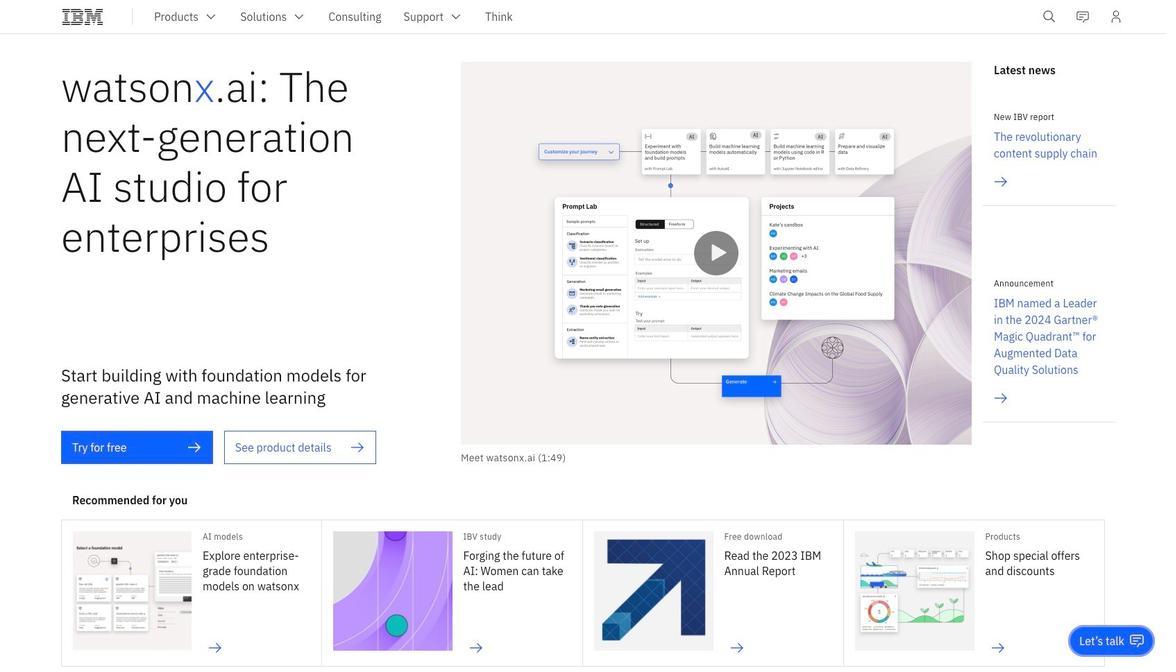 Task type: locate. For each thing, give the bounding box(es) containing it.
let's talk element
[[1080, 634, 1125, 649]]



Task type: vqa. For each thing, say whether or not it's contained in the screenshot.
Notifications Icon
no



